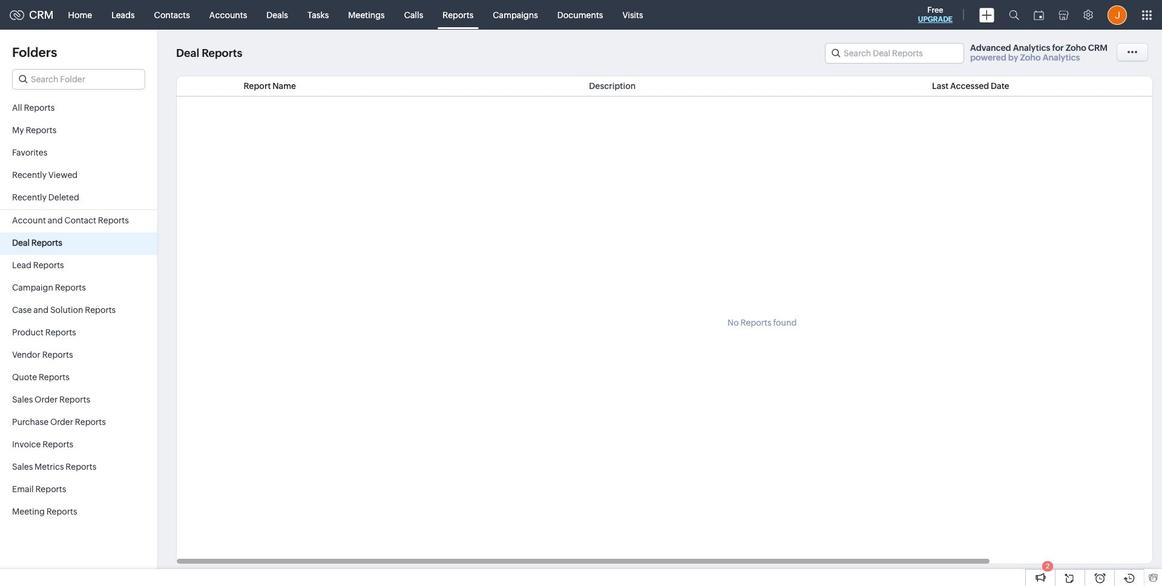 Task type: describe. For each thing, give the bounding box(es) containing it.
create menu element
[[973, 0, 1002, 29]]

search element
[[1002, 0, 1027, 30]]

Search Folder text field
[[13, 70, 145, 89]]



Task type: locate. For each thing, give the bounding box(es) containing it.
logo image
[[10, 10, 24, 20]]

create menu image
[[980, 8, 995, 22]]

profile image
[[1108, 5, 1128, 25]]

calendar image
[[1034, 10, 1045, 20]]

search image
[[1010, 10, 1020, 20]]

profile element
[[1101, 0, 1135, 29]]

Search Deal Reports text field
[[826, 44, 964, 63]]



Task type: vqa. For each thing, say whether or not it's contained in the screenshot.
"Email" within list
no



